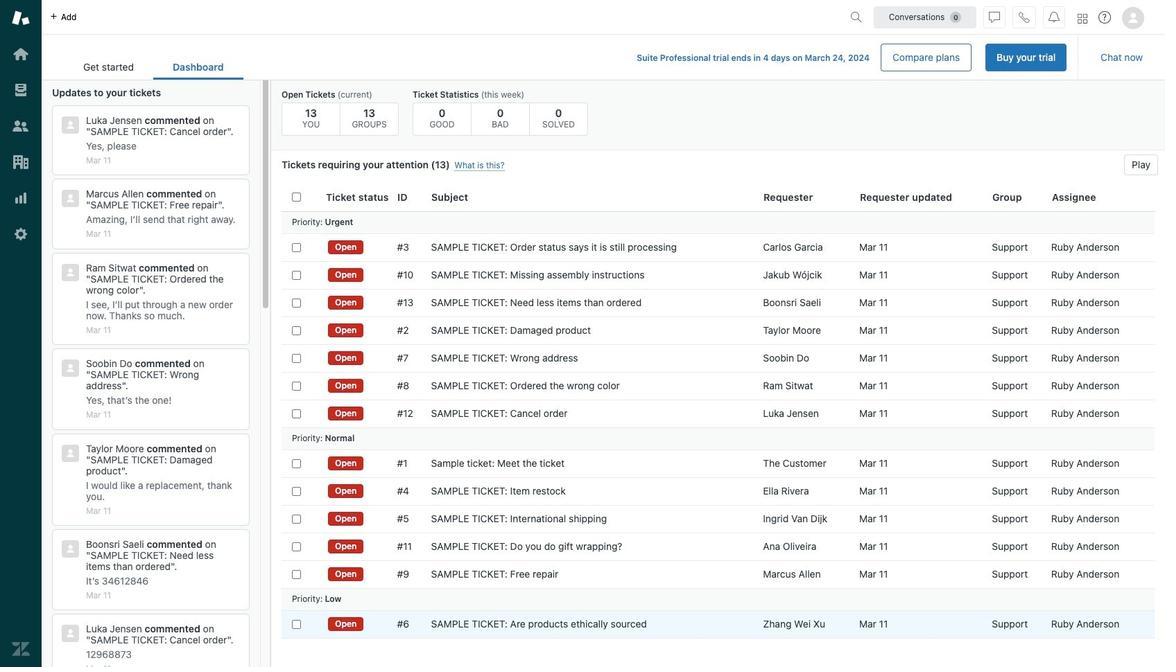 Task type: locate. For each thing, give the bounding box(es) containing it.
March 24, 2024 text field
[[805, 53, 870, 63]]

None checkbox
[[292, 243, 301, 252], [292, 271, 301, 280], [292, 299, 301, 308], [292, 326, 301, 335], [292, 459, 301, 469], [292, 515, 301, 524], [292, 570, 301, 579], [292, 243, 301, 252], [292, 271, 301, 280], [292, 299, 301, 308], [292, 326, 301, 335], [292, 459, 301, 469], [292, 515, 301, 524], [292, 570, 301, 579]]

customers image
[[12, 117, 30, 135]]

zendesk products image
[[1078, 14, 1088, 23]]

zendesk support image
[[12, 9, 30, 27]]

notifications image
[[1049, 11, 1060, 23]]

grid
[[271, 184, 1165, 668]]

Select All Tickets checkbox
[[292, 193, 301, 202]]

reporting image
[[12, 189, 30, 207]]

tab list
[[64, 54, 243, 80]]

zendesk image
[[12, 641, 30, 659]]

tab
[[64, 54, 153, 80]]

None checkbox
[[292, 354, 301, 363], [292, 382, 301, 391], [292, 410, 301, 419], [292, 487, 301, 496], [292, 543, 301, 552], [292, 620, 301, 629], [292, 354, 301, 363], [292, 382, 301, 391], [292, 410, 301, 419], [292, 487, 301, 496], [292, 543, 301, 552], [292, 620, 301, 629]]

organizations image
[[12, 153, 30, 171]]



Task type: describe. For each thing, give the bounding box(es) containing it.
get help image
[[1099, 11, 1111, 24]]

button displays agent's chat status as invisible. image
[[989, 11, 1000, 23]]

main element
[[0, 0, 42, 668]]

views image
[[12, 81, 30, 99]]

admin image
[[12, 225, 30, 243]]

get started image
[[12, 45, 30, 63]]



